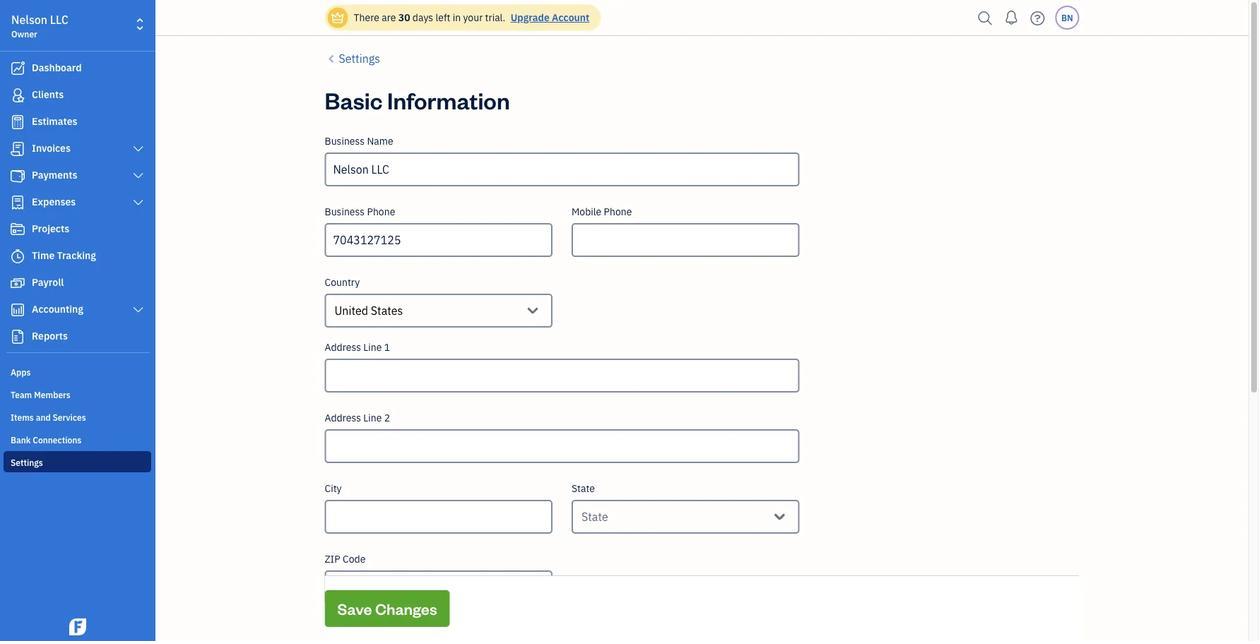 Task type: describe. For each thing, give the bounding box(es) containing it.
zip code
[[325, 553, 366, 566]]

address for address line 2
[[325, 412, 361, 425]]

business for business phone
[[325, 205, 365, 218]]

payments link
[[4, 163, 151, 189]]

zip
[[325, 553, 341, 566]]

code
[[343, 553, 366, 566]]

estimate image
[[9, 115, 26, 129]]

reports link
[[4, 325, 151, 350]]

llc
[[50, 12, 68, 27]]

mobile
[[572, 205, 602, 218]]

changes
[[375, 599, 437, 619]]

time tracking
[[32, 249, 96, 262]]

items
[[11, 412, 34, 423]]

line for 2
[[364, 412, 382, 425]]

chevron large down image
[[132, 144, 145, 155]]

phone for mobile phone
[[604, 205, 632, 218]]

nelson llc owner
[[11, 12, 68, 40]]

left
[[436, 11, 451, 24]]

save
[[338, 599, 372, 619]]

chevron large down image for accounting
[[132, 305, 145, 316]]

connections
[[33, 435, 82, 446]]

1 horizontal spatial settings link
[[325, 50, 380, 67]]

address line 1
[[325, 341, 390, 354]]

team members
[[11, 390, 71, 401]]

days
[[413, 11, 433, 24]]

Mobile Phone text field
[[572, 223, 800, 257]]

estimates
[[32, 115, 77, 128]]

basic information
[[325, 85, 510, 115]]

apps
[[11, 367, 31, 378]]

united states
[[335, 304, 403, 319]]

main element
[[0, 0, 191, 642]]

Address Line 1 text field
[[325, 359, 800, 393]]

expenses
[[32, 195, 76, 209]]

are
[[382, 11, 396, 24]]

time inside main element
[[32, 249, 55, 262]]

bn
[[1062, 12, 1074, 23]]

invoices link
[[4, 136, 151, 162]]

information
[[387, 85, 510, 115]]

project image
[[9, 223, 26, 237]]

address for address line 1
[[325, 341, 361, 354]]

clients link
[[4, 83, 151, 108]]

trial.
[[485, 11, 506, 24]]

payroll
[[32, 276, 64, 289]]

City text field
[[325, 501, 553, 535]]

search image
[[975, 7, 997, 29]]

crown image
[[331, 10, 345, 25]]

account
[[552, 11, 590, 24]]

dashboard link
[[4, 56, 151, 81]]

city
[[325, 483, 342, 496]]

bank connections
[[11, 435, 82, 446]]

settings inside main element
[[11, 457, 43, 469]]

dashboard image
[[9, 62, 26, 76]]

chevron large down image for payments
[[132, 170, 145, 182]]

nelson
[[11, 12, 47, 27]]

invoice image
[[9, 142, 26, 156]]

members
[[34, 390, 71, 401]]



Task type: locate. For each thing, give the bounding box(es) containing it.
settings link up basic
[[325, 50, 380, 67]]

chevron large down image
[[132, 170, 145, 182], [132, 197, 145, 209], [132, 305, 145, 316]]

time
[[32, 249, 55, 262], [367, 624, 389, 637]]

upgrade
[[511, 11, 550, 24]]

your
[[463, 11, 483, 24]]

address
[[325, 341, 361, 354], [325, 412, 361, 425]]

2 chevron large down image from the top
[[132, 197, 145, 209]]

client image
[[9, 88, 26, 103]]

report image
[[9, 330, 26, 344]]

2 business from the top
[[325, 205, 365, 218]]

phone for business phone
[[367, 205, 395, 218]]

2 vertical spatial business
[[325, 624, 365, 637]]

chart image
[[9, 303, 26, 317]]

save changes
[[338, 599, 437, 619]]

time right timer icon
[[32, 249, 55, 262]]

chevron large down image inside accounting 'link'
[[132, 305, 145, 316]]

basic
[[325, 85, 383, 115]]

2 address from the top
[[325, 412, 361, 425]]

reports
[[32, 330, 68, 343]]

time tracking link
[[4, 244, 151, 269]]

owner
[[11, 28, 37, 40]]

business time zone
[[325, 624, 414, 637]]

save changes button
[[325, 591, 450, 628]]

1
[[384, 341, 390, 354]]

clients
[[32, 88, 64, 101]]

payroll link
[[4, 271, 151, 296]]

settings link down 'bank connections' link
[[4, 452, 151, 473]]

1 horizontal spatial phone
[[604, 205, 632, 218]]

address line 2
[[325, 412, 390, 425]]

invoices
[[32, 142, 71, 155]]

estimates link
[[4, 110, 151, 135]]

0 vertical spatial address
[[325, 341, 361, 354]]

phone
[[367, 205, 395, 218], [604, 205, 632, 218]]

bn button
[[1056, 6, 1080, 30]]

bank connections link
[[4, 429, 151, 450]]

items and services link
[[4, 407, 151, 428]]

business phone
[[325, 205, 395, 218]]

accounting link
[[4, 298, 151, 323]]

0 horizontal spatial phone
[[367, 205, 395, 218]]

0 vertical spatial settings link
[[325, 50, 380, 67]]

there are 30 days left in your trial. upgrade account
[[354, 11, 590, 24]]

tracking
[[57, 249, 96, 262]]

3 chevron large down image from the top
[[132, 305, 145, 316]]

chevron large down image inside the payments link
[[132, 170, 145, 182]]

settings link
[[325, 50, 380, 67], [4, 452, 151, 473]]

team members link
[[4, 384, 151, 405]]

0 horizontal spatial settings link
[[4, 452, 151, 473]]

1 line from the top
[[364, 341, 382, 354]]

expenses link
[[4, 190, 151, 216]]

country
[[325, 276, 360, 289]]

chevron large down image for expenses
[[132, 197, 145, 209]]

0 horizontal spatial settings
[[11, 457, 43, 469]]

money image
[[9, 276, 26, 291]]

phone right mobile
[[604, 205, 632, 218]]

services
[[53, 412, 86, 423]]

line
[[364, 341, 382, 354], [364, 412, 382, 425]]

2
[[384, 412, 390, 425]]

1 vertical spatial address
[[325, 412, 361, 425]]

chevron large down image inside expenses link
[[132, 197, 145, 209]]

2 line from the top
[[364, 412, 382, 425]]

0 vertical spatial settings
[[339, 51, 380, 66]]

0 vertical spatial time
[[32, 249, 55, 262]]

3 business from the top
[[325, 624, 365, 637]]

30
[[399, 11, 410, 24]]

dashboard
[[32, 61, 82, 74]]

0 vertical spatial chevron large down image
[[132, 170, 145, 182]]

items and services
[[11, 412, 86, 423]]

upgrade account link
[[508, 11, 590, 24]]

united
[[335, 304, 368, 319]]

settings
[[339, 51, 380, 66], [11, 457, 43, 469]]

1 horizontal spatial time
[[367, 624, 389, 637]]

business for business time zone
[[325, 624, 365, 637]]

address down united
[[325, 341, 361, 354]]

1 business from the top
[[325, 135, 365, 148]]

1 vertical spatial chevron large down image
[[132, 197, 145, 209]]

1 vertical spatial line
[[364, 412, 382, 425]]

business for business name
[[325, 135, 365, 148]]

line left the 2
[[364, 412, 382, 425]]

and
[[36, 412, 51, 423]]

timer image
[[9, 250, 26, 264]]

projects
[[32, 222, 69, 235]]

zone
[[392, 624, 414, 637]]

1 phone from the left
[[367, 205, 395, 218]]

2 phone from the left
[[604, 205, 632, 218]]

states
[[371, 304, 403, 319]]

0 vertical spatial business
[[325, 135, 365, 148]]

freshbooks image
[[66, 619, 89, 636]]

payment image
[[9, 169, 26, 183]]

1 chevron large down image from the top
[[132, 170, 145, 182]]

go to help image
[[1027, 7, 1050, 29]]

name
[[367, 135, 394, 148]]

Business Phone text field
[[325, 223, 553, 257]]

None text field
[[403, 301, 406, 321], [609, 508, 611, 527], [403, 301, 406, 321], [609, 508, 611, 527]]

settings down bank
[[11, 457, 43, 469]]

0 horizontal spatial time
[[32, 249, 55, 262]]

apps link
[[4, 361, 151, 382]]

accounting
[[32, 303, 83, 316]]

Address Line 2 text field
[[325, 430, 800, 464]]

payments
[[32, 169, 77, 182]]

2 vertical spatial chevron large down image
[[132, 305, 145, 316]]

mobile phone
[[572, 205, 632, 218]]

line for 1
[[364, 341, 382, 354]]

business name
[[325, 135, 394, 148]]

phone up business phone text box
[[367, 205, 395, 218]]

1 vertical spatial state
[[582, 510, 609, 525]]

Business Name text field
[[325, 153, 800, 187]]

1 vertical spatial business
[[325, 205, 365, 218]]

bank
[[11, 435, 31, 446]]

state
[[572, 483, 595, 496], [582, 510, 609, 525]]

0 vertical spatial state
[[572, 483, 595, 496]]

ZIP Code text field
[[325, 571, 553, 605]]

1 vertical spatial settings link
[[4, 452, 151, 473]]

line left 1
[[364, 341, 382, 354]]

1 vertical spatial time
[[367, 624, 389, 637]]

address left the 2
[[325, 412, 361, 425]]

there
[[354, 11, 380, 24]]

notifications image
[[1001, 4, 1023, 32]]

time down save changes
[[367, 624, 389, 637]]

team
[[11, 390, 32, 401]]

1 address from the top
[[325, 341, 361, 354]]

business
[[325, 135, 365, 148], [325, 205, 365, 218], [325, 624, 365, 637]]

0 vertical spatial line
[[364, 341, 382, 354]]

1 vertical spatial settings
[[11, 457, 43, 469]]

settings up basic
[[339, 51, 380, 66]]

expense image
[[9, 196, 26, 210]]

1 horizontal spatial settings
[[339, 51, 380, 66]]

in
[[453, 11, 461, 24]]

projects link
[[4, 217, 151, 243]]



Task type: vqa. For each thing, say whether or not it's contained in the screenshot.
SEND TO...
no



